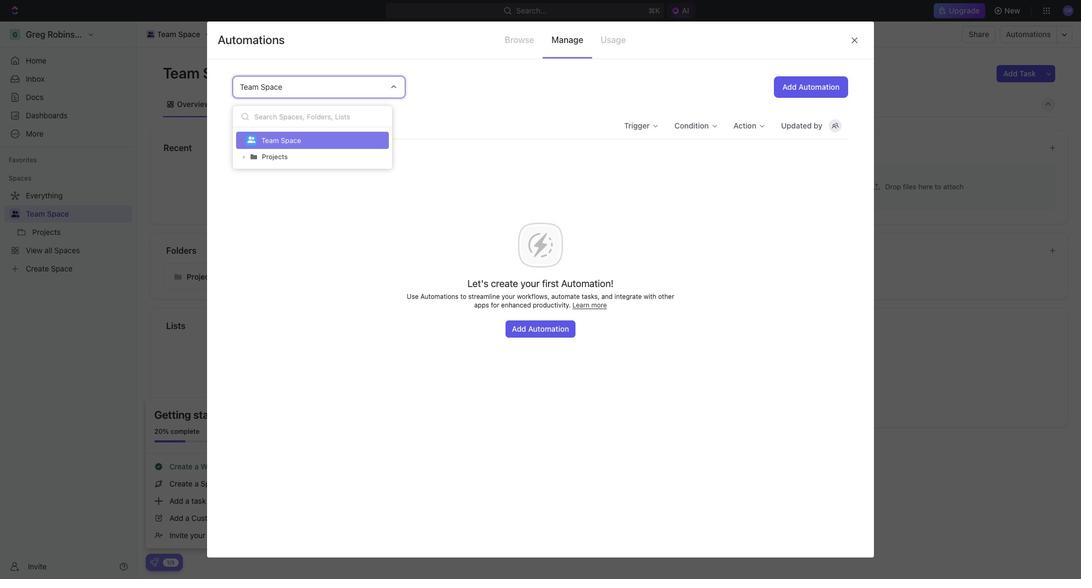 Task type: locate. For each thing, give the bounding box(es) containing it.
0 right inactive
[[327, 122, 332, 130]]

projects
[[262, 153, 288, 161], [187, 272, 216, 281]]

getting started
[[154, 409, 229, 421]]

add automation button
[[774, 76, 849, 98], [506, 321, 576, 338]]

dashboards link
[[4, 107, 132, 124]]

1 horizontal spatial automations
[[421, 293, 459, 301]]

1 vertical spatial team space link
[[26, 206, 130, 223]]

a down 'add a task'
[[185, 514, 189, 523]]

0 horizontal spatial invite
[[28, 562, 47, 571]]

your up enhanced
[[502, 293, 515, 301]]

team space button
[[233, 76, 405, 98]]

0 horizontal spatial projects
[[187, 272, 216, 281]]

manage
[[552, 35, 584, 45]]

0 vertical spatial team space link
[[144, 28, 203, 41]]

list link
[[269, 97, 284, 112]]

0 vertical spatial create
[[170, 462, 193, 471]]

invite
[[170, 531, 188, 540], [28, 562, 47, 571]]

add
[[1004, 69, 1018, 78], [783, 82, 797, 91], [512, 325, 526, 334], [170, 497, 183, 506], [170, 514, 183, 523]]

started
[[194, 409, 229, 421]]

browse
[[505, 35, 534, 45]]

team space link
[[144, 28, 203, 41], [26, 206, 130, 223]]

team
[[208, 531, 225, 540]]

getting
[[154, 409, 191, 421]]

1 vertical spatial your
[[502, 293, 515, 301]]

create
[[170, 462, 193, 471], [170, 479, 193, 489]]

0 vertical spatial to
[[935, 182, 942, 191]]

projects button
[[164, 264, 338, 291]]

team
[[157, 30, 176, 39], [163, 64, 200, 82], [240, 82, 259, 91], [262, 136, 279, 145], [26, 209, 45, 218]]

invite for invite your team
[[170, 531, 188, 540]]

add task
[[1004, 69, 1036, 78]]

0 horizontal spatial to
[[461, 293, 467, 301]]

1 horizontal spatial to
[[935, 182, 942, 191]]

0 vertical spatial add automation
[[783, 82, 840, 91]]

active
[[239, 121, 262, 130]]

table link
[[393, 97, 415, 112]]

a up task
[[195, 479, 199, 489]]

1 horizontal spatial user group image
[[247, 137, 255, 143]]

a for custom
[[185, 514, 189, 523]]

learn
[[573, 301, 590, 310]]

0 horizontal spatial add automation
[[512, 325, 569, 334]]

automations
[[1006, 30, 1051, 39], [218, 33, 285, 47], [421, 293, 459, 301]]

to inside use automations to streamline your workflows, automate tasks, and integrate with other apps for enhanced productivity.
[[461, 293, 467, 301]]

1 vertical spatial automation
[[528, 325, 569, 334]]

1 horizontal spatial invite
[[170, 531, 188, 540]]

automation!
[[562, 278, 614, 290]]

inbox link
[[4, 70, 132, 88]]

1 horizontal spatial team space link
[[144, 28, 203, 41]]

a for space
[[195, 479, 199, 489]]

add task button
[[997, 65, 1043, 82]]

to
[[935, 182, 942, 191], [461, 293, 467, 301]]

a left task
[[185, 497, 189, 506]]

0 horizontal spatial automations
[[218, 33, 285, 47]]

1 horizontal spatial automation
[[799, 82, 840, 91]]

inactive
[[292, 121, 320, 130]]

add automation
[[783, 82, 840, 91], [512, 325, 569, 334]]

1 vertical spatial to
[[461, 293, 467, 301]]

task
[[1020, 69, 1036, 78]]

your down add a custom field
[[190, 531, 206, 540]]

create up 'add a task'
[[170, 479, 193, 489]]

space
[[178, 30, 200, 39], [203, 64, 246, 82], [261, 82, 282, 91], [281, 136, 301, 145], [47, 209, 69, 218], [201, 479, 222, 489]]

0 horizontal spatial user group image
[[147, 32, 154, 37]]

team space
[[157, 30, 200, 39], [163, 64, 249, 82], [240, 82, 282, 91], [262, 136, 301, 145], [26, 209, 69, 218]]

spaces
[[9, 174, 31, 182]]

user group image
[[147, 32, 154, 37], [247, 137, 255, 143]]

task
[[192, 497, 206, 506]]

projects up no recent items image
[[262, 153, 288, 161]]

your inside use automations to streamline your workflows, automate tasks, and integrate with other apps for enhanced productivity.
[[502, 293, 515, 301]]

0 vertical spatial add automation button
[[774, 76, 849, 98]]

overview
[[177, 99, 210, 108]]

favorites button
[[4, 154, 41, 167]]

0 right active
[[269, 122, 274, 130]]

add inside button
[[1004, 69, 1018, 78]]

2 horizontal spatial automations
[[1006, 30, 1051, 39]]

1 horizontal spatial add automation
[[783, 82, 840, 91]]

1 vertical spatial invite
[[28, 562, 47, 571]]

0 vertical spatial your
[[521, 278, 540, 290]]

create for create a space
[[170, 479, 193, 489]]

gantt link
[[354, 97, 376, 112]]

2 horizontal spatial your
[[521, 278, 540, 290]]

1 vertical spatial add automation
[[512, 325, 569, 334]]

1 vertical spatial create
[[170, 479, 193, 489]]

table
[[396, 99, 415, 108]]

dashboards
[[26, 111, 68, 120]]

automations inside button
[[1006, 30, 1051, 39]]

1 horizontal spatial projects
[[262, 153, 288, 161]]

0 horizontal spatial team space link
[[26, 206, 130, 223]]

20% complete
[[154, 428, 200, 436]]

to right here
[[935, 182, 942, 191]]

2 create from the top
[[170, 479, 193, 489]]

onboarding checklist button image
[[150, 559, 159, 567]]

0 vertical spatial invite
[[170, 531, 188, 540]]

1 vertical spatial add automation button
[[506, 321, 576, 338]]

0 horizontal spatial add automation button
[[506, 321, 576, 338]]

1 0 from the left
[[269, 122, 274, 130]]

more
[[592, 301, 607, 310]]

home
[[26, 56, 46, 65]]

workflows,
[[517, 293, 550, 301]]

0
[[269, 122, 274, 130], [327, 122, 332, 130]]

1 vertical spatial projects
[[187, 272, 216, 281]]

list
[[271, 99, 284, 108]]

usage
[[601, 35, 626, 45]]

upgrade
[[949, 6, 980, 15]]

1 create from the top
[[170, 462, 193, 471]]

0 horizontal spatial 0
[[269, 122, 274, 130]]

0 horizontal spatial your
[[190, 531, 206, 540]]

1 horizontal spatial 0
[[327, 122, 332, 130]]

2 vertical spatial your
[[190, 531, 206, 540]]

projects down "folders"
[[187, 272, 216, 281]]

learn more link
[[573, 301, 607, 310]]

a up the create a space
[[195, 462, 199, 471]]

automation
[[799, 82, 840, 91], [528, 325, 569, 334]]

2 0 from the left
[[327, 122, 332, 130]]

add a task
[[170, 497, 206, 506]]

invite inside sidebar 'navigation'
[[28, 562, 47, 571]]

1 vertical spatial user group image
[[247, 137, 255, 143]]

team inside team space tree
[[26, 209, 45, 218]]

1 horizontal spatial your
[[502, 293, 515, 301]]

0 vertical spatial projects
[[262, 153, 288, 161]]

create up the create a space
[[170, 462, 193, 471]]

other
[[658, 293, 675, 301]]

your
[[521, 278, 540, 290], [502, 293, 515, 301], [190, 531, 206, 540]]

your up workflows,
[[521, 278, 540, 290]]

calendar
[[304, 99, 336, 108]]

learn more
[[573, 301, 607, 310]]

new
[[1005, 6, 1021, 15]]

for
[[491, 301, 500, 310]]

upgrade link
[[934, 3, 986, 18]]

to left streamline
[[461, 293, 467, 301]]

use
[[407, 293, 419, 301]]

team space inside dropdown button
[[240, 82, 282, 91]]

0 vertical spatial user group image
[[147, 32, 154, 37]]



Task type: vqa. For each thing, say whether or not it's contained in the screenshot.
automate
yes



Task type: describe. For each thing, give the bounding box(es) containing it.
space inside tree
[[47, 209, 69, 218]]

files
[[903, 182, 917, 191]]

new button
[[990, 2, 1027, 19]]

board
[[230, 99, 251, 108]]

share button
[[963, 26, 996, 43]]

0 for inactive
[[327, 122, 332, 130]]

lists
[[166, 321, 186, 331]]

invite your team
[[170, 531, 225, 540]]

0 vertical spatial automation
[[799, 82, 840, 91]]

workspace
[[201, 462, 239, 471]]

board link
[[228, 97, 251, 112]]

folders button
[[166, 244, 1041, 257]]

drop files here to attach
[[886, 182, 964, 191]]

0 horizontal spatial automation
[[528, 325, 569, 334]]

home link
[[4, 52, 132, 69]]

⌘k
[[649, 6, 660, 15]]

a for workspace
[[195, 462, 199, 471]]

folders
[[166, 246, 197, 256]]

let's create your first automation!
[[468, 278, 614, 290]]

team inside team space dropdown button
[[240, 82, 259, 91]]

space inside dropdown button
[[261, 82, 282, 91]]

streamline
[[469, 293, 500, 301]]

automations button
[[1001, 26, 1057, 43]]

share
[[969, 30, 990, 39]]

and
[[602, 293, 613, 301]]

attach
[[944, 182, 964, 191]]

sidebar navigation
[[0, 22, 137, 580]]

no recent items image
[[279, 162, 322, 205]]

use automations to streamline your workflows, automate tasks, and integrate with other apps for enhanced productivity.
[[407, 293, 675, 310]]

let's
[[468, 278, 489, 290]]

create a workspace
[[170, 462, 239, 471]]

gantt
[[356, 99, 376, 108]]

invite for invite
[[28, 562, 47, 571]]

user group image inside team space link
[[147, 32, 154, 37]]

a for task
[[185, 497, 189, 506]]

create for create a workspace
[[170, 462, 193, 471]]

create
[[491, 278, 518, 290]]

automations inside use automations to streamline your workflows, automate tasks, and integrate with other apps for enhanced productivity.
[[421, 293, 459, 301]]

Search Spaces, Folders, Lists text field
[[233, 106, 392, 128]]

no data image
[[509, 213, 573, 278]]

team space link inside tree
[[26, 206, 130, 223]]

here
[[919, 182, 933, 191]]

20%
[[154, 428, 169, 436]]

automate
[[552, 293, 580, 301]]

1 horizontal spatial add automation button
[[774, 76, 849, 98]]

custom
[[192, 514, 218, 523]]

team space tree
[[4, 187, 132, 278]]

docs
[[26, 93, 44, 102]]

tasks,
[[582, 293, 600, 301]]

projects inside button
[[187, 272, 216, 281]]

inbox
[[26, 74, 45, 83]]

lists button
[[166, 320, 1056, 333]]

field
[[220, 514, 237, 523]]

user group image
[[11, 211, 19, 217]]

recent
[[164, 143, 192, 153]]

drop
[[886, 182, 901, 191]]

complete
[[171, 428, 200, 436]]

enhanced
[[501, 301, 531, 310]]

onboarding checklist button element
[[150, 559, 159, 567]]

calendar link
[[302, 97, 336, 112]]

1/5
[[167, 559, 175, 566]]

team space inside tree
[[26, 209, 69, 218]]

integrate
[[615, 293, 642, 301]]

create a space
[[170, 479, 222, 489]]

with
[[644, 293, 657, 301]]

overview link
[[175, 97, 210, 112]]

first
[[542, 278, 559, 290]]

apps
[[474, 301, 489, 310]]

productivity.
[[533, 301, 571, 310]]

0 for active
[[269, 122, 274, 130]]

add a custom field
[[170, 514, 237, 523]]

favorites
[[9, 156, 37, 164]]

docs link
[[4, 89, 132, 106]]

search...
[[516, 6, 547, 15]]



